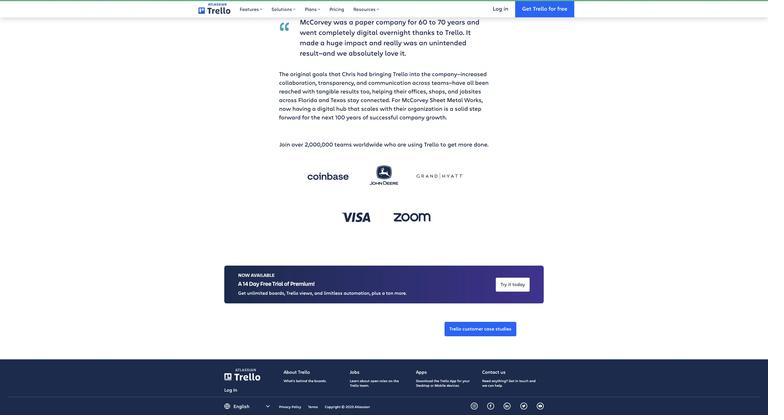 Task type: vqa. For each thing, say whether or not it's contained in the screenshot.
About Trello
yes



Task type: locate. For each thing, give the bounding box(es) containing it.
2 vertical spatial get
[[509, 379, 515, 383]]

touch
[[520, 379, 529, 383]]

1 horizontal spatial of
[[363, 113, 369, 121]]

1 vertical spatial to
[[437, 27, 444, 37]]

help.
[[495, 383, 503, 388]]

mccorvey up went
[[300, 17, 332, 27]]

1 horizontal spatial get
[[509, 379, 515, 383]]

1 horizontal spatial was
[[404, 38, 418, 47]]

mccorvey
[[300, 17, 332, 27], [402, 96, 429, 104]]

the
[[279, 70, 289, 78]]

download the trello app for your desktop or mobile devices.
[[417, 379, 470, 388]]

0 horizontal spatial mccorvey
[[300, 17, 332, 27]]

twitter image
[[523, 405, 526, 408]]

1 vertical spatial digital
[[318, 105, 335, 113]]

terms
[[308, 405, 318, 409]]

of right trial
[[284, 280, 290, 288]]

mccorvey down offices,
[[402, 96, 429, 104]]

resources button
[[349, 0, 384, 17]]

0 vertical spatial mccorvey
[[300, 17, 332, 27]]

digital down the paper
[[357, 27, 378, 37]]

that down stay at the left top
[[348, 105, 360, 113]]

log in link
[[225, 387, 238, 394]]

2023
[[346, 405, 354, 409]]

get down a
[[238, 290, 246, 296]]

privacy policy link
[[279, 405, 302, 409]]

reached
[[279, 87, 301, 95]]

to left 70
[[430, 17, 436, 27]]

1 horizontal spatial in
[[516, 379, 519, 383]]

and right touch
[[530, 379, 536, 383]]

0 horizontal spatial of
[[284, 280, 290, 288]]

1 vertical spatial we
[[483, 383, 488, 388]]

get trello for free
[[523, 5, 568, 12]]

0 horizontal spatial log
[[225, 387, 232, 393]]

for left free
[[549, 5, 557, 12]]

with up florida
[[303, 87, 315, 95]]

with up successful at the top of the page
[[380, 105, 393, 113]]

teams—have
[[432, 79, 466, 87]]

company up overnight
[[376, 17, 407, 27]]

14
[[243, 280, 248, 288]]

their up for at the right top
[[394, 87, 407, 95]]

jobsites
[[460, 87, 482, 95]]

0 vertical spatial digital
[[357, 27, 378, 37]]

the
[[422, 70, 431, 78], [311, 113, 321, 121], [308, 379, 314, 383], [394, 379, 399, 383], [434, 379, 440, 383]]

of
[[363, 113, 369, 121], [284, 280, 290, 288]]

years right 100
[[347, 113, 362, 121]]

desktop
[[417, 383, 430, 388]]

2,000,000
[[305, 141, 333, 148]]

to left get
[[441, 141, 447, 148]]

available
[[251, 272, 275, 279]]

1 horizontal spatial that
[[348, 105, 360, 113]]

all
[[467, 79, 474, 87]]

the right on
[[394, 379, 399, 383]]

0 vertical spatial that
[[329, 70, 341, 78]]

try it today
[[501, 281, 526, 287]]

can
[[489, 383, 495, 388]]

years up "trello."
[[448, 17, 466, 27]]

a left the paper
[[349, 17, 354, 27]]

1 vertical spatial that
[[348, 105, 360, 113]]

2 vertical spatial to
[[441, 141, 447, 148]]

plus
[[372, 290, 381, 296]]

0 vertical spatial with
[[303, 87, 315, 95]]

need
[[483, 379, 491, 383]]

it
[[467, 27, 471, 37]]

log for log in
[[493, 5, 503, 12]]

trello up what's behind the boards.
[[298, 369, 310, 375]]

of inside the original goals that chris had bringing trello into the company—increased collaboration, transparency, and communication across teams—have all been reached with tangible results too, helping their offices, shops, and jobsites across florida and texas stay connected. for mccorvey sheet metal works, now having a digital hub that scales with their organization is a solid step forward for the next 100 years of successful company growth.
[[363, 113, 369, 121]]

features button
[[235, 0, 267, 17]]

now
[[279, 105, 291, 113]]

1 vertical spatial with
[[380, 105, 393, 113]]

on
[[389, 379, 393, 383]]

teams
[[335, 141, 352, 148]]

for left 60
[[408, 17, 417, 27]]

in
[[504, 5, 509, 12], [516, 379, 519, 383]]

a up result—and on the top left of the page
[[321, 38, 325, 47]]

the left next
[[311, 113, 321, 121]]

worldwide
[[354, 141, 383, 148]]

0 vertical spatial of
[[363, 113, 369, 121]]

1 vertical spatial across
[[279, 96, 297, 104]]

and
[[467, 17, 480, 27], [370, 38, 382, 47], [357, 79, 367, 87], [448, 87, 459, 95], [319, 96, 329, 104], [315, 290, 323, 296], [530, 379, 536, 383]]

we
[[337, 48, 347, 58], [483, 383, 488, 388]]

a inside the now available a 14 day free trial of premium! get unlimited boards, trello views, and limitless automation, plus a ton more.
[[382, 290, 385, 296]]

log in
[[225, 387, 238, 393]]

is
[[444, 105, 449, 113]]

open
[[371, 379, 379, 383]]

free
[[261, 280, 272, 288]]

we left "can"
[[483, 383, 488, 388]]

mobile
[[435, 383, 446, 388]]

1 horizontal spatial log
[[493, 5, 503, 12]]

we inside need anything? get in touch and we can help.
[[483, 383, 488, 388]]

over
[[292, 141, 304, 148]]

and down had
[[357, 79, 367, 87]]

apps
[[417, 369, 427, 375]]

and inside need anything? get in touch and we can help.
[[530, 379, 536, 383]]

atlassian trello image
[[199, 3, 231, 14], [225, 369, 261, 381], [236, 369, 256, 372]]

across up offices,
[[413, 79, 431, 87]]

across down "reached"
[[279, 96, 297, 104]]

and up absolutely
[[370, 38, 382, 47]]

log
[[493, 5, 503, 12], [225, 387, 232, 393]]

0 vertical spatial across
[[413, 79, 431, 87]]

join
[[280, 141, 290, 148]]

contact us
[[483, 369, 506, 375]]

that
[[329, 70, 341, 78], [348, 105, 360, 113]]

premium!
[[291, 280, 315, 288]]

results
[[341, 87, 359, 95]]

0 horizontal spatial we
[[337, 48, 347, 58]]

0 vertical spatial log
[[493, 5, 503, 12]]

1 vertical spatial of
[[284, 280, 290, 288]]

mccorvey inside 'mccorvey was a paper company for 60 to 70 years and went completely digital overnight thanks to trello. it made a huge impact and really was an unintended result—and we absolutely love it.'
[[300, 17, 332, 27]]

a left ton
[[382, 290, 385, 296]]

their down for at the right top
[[394, 105, 407, 113]]

communication
[[369, 79, 411, 87]]

are
[[398, 141, 407, 148]]

0 horizontal spatial across
[[279, 96, 297, 104]]

2 horizontal spatial get
[[523, 5, 532, 12]]

0 vertical spatial company
[[376, 17, 407, 27]]

trello up communication
[[393, 70, 408, 78]]

to down 70
[[437, 27, 444, 37]]

0 horizontal spatial in
[[504, 5, 509, 12]]

0 horizontal spatial digital
[[318, 105, 335, 113]]

1 vertical spatial in
[[516, 379, 519, 383]]

for down having
[[302, 113, 310, 121]]

been
[[476, 79, 489, 87]]

1 vertical spatial log
[[225, 387, 232, 393]]

solutions
[[272, 6, 292, 12]]

trello inside the original goals that chris had bringing trello into the company—increased collaboration, transparency, and communication across teams—have all been reached with tangible results too, helping their offices, shops, and jobsites across florida and texas stay connected. for mccorvey sheet metal works, now having a digital hub that scales with their organization is a solid step forward for the next 100 years of successful company growth.
[[393, 70, 408, 78]]

trello inside learn about open roles on the trello team.
[[350, 383, 359, 388]]

for
[[549, 5, 557, 12], [408, 17, 417, 27], [302, 113, 310, 121], [458, 379, 462, 383]]

1 horizontal spatial digital
[[357, 27, 378, 37]]

too,
[[361, 87, 371, 95]]

0 vertical spatial we
[[337, 48, 347, 58]]

1 horizontal spatial we
[[483, 383, 488, 388]]

offices,
[[409, 87, 428, 95]]

0 horizontal spatial that
[[329, 70, 341, 78]]

instagram image
[[473, 405, 477, 408]]

plans button
[[301, 0, 325, 17]]

for
[[392, 96, 401, 104]]

transparency,
[[319, 79, 355, 87]]

trello left customer
[[450, 326, 462, 332]]

0 horizontal spatial years
[[347, 113, 362, 121]]

trello left "app"
[[441, 379, 450, 383]]

0 horizontal spatial with
[[303, 87, 315, 95]]

0 vertical spatial years
[[448, 17, 466, 27]]

trello down premium!
[[287, 290, 299, 296]]

devices.
[[447, 383, 460, 388]]

about
[[284, 369, 297, 375]]

the right download at the right bottom
[[434, 379, 440, 383]]

1 vertical spatial was
[[404, 38, 418, 47]]

in
[[234, 387, 238, 393]]

get right log in
[[523, 5, 532, 12]]

1 vertical spatial mccorvey
[[402, 96, 429, 104]]

was up 'it.'
[[404, 38, 418, 47]]

growth.
[[427, 113, 447, 121]]

1 horizontal spatial mccorvey
[[402, 96, 429, 104]]

privacy
[[279, 405, 291, 409]]

digital up next
[[318, 105, 335, 113]]

went
[[300, 27, 317, 37]]

of down scales
[[363, 113, 369, 121]]

more.
[[395, 290, 407, 296]]

trello left team.
[[350, 383, 359, 388]]

we down huge
[[337, 48, 347, 58]]

get right anything?
[[509, 379, 515, 383]]

1 vertical spatial get
[[238, 290, 246, 296]]

for right "app"
[[458, 379, 462, 383]]

coinbase logo image
[[305, 165, 352, 188]]

1 horizontal spatial across
[[413, 79, 431, 87]]

goals
[[313, 70, 328, 78]]

try
[[501, 281, 508, 287]]

1 horizontal spatial with
[[380, 105, 393, 113]]

company down organization
[[400, 113, 425, 121]]

overnight
[[380, 27, 411, 37]]

get
[[523, 5, 532, 12], [238, 290, 246, 296], [509, 379, 515, 383]]

unintended
[[430, 38, 467, 47]]

1 vertical spatial years
[[347, 113, 362, 121]]

1 vertical spatial company
[[400, 113, 425, 121]]

was
[[334, 17, 348, 27], [404, 38, 418, 47]]

trello left free
[[534, 5, 548, 12]]

linkedin image
[[506, 405, 510, 408]]

done.
[[474, 141, 489, 148]]

0 vertical spatial was
[[334, 17, 348, 27]]

pricing link
[[325, 0, 349, 17]]

0 horizontal spatial get
[[238, 290, 246, 296]]

download
[[417, 379, 433, 383]]

and right views,
[[315, 290, 323, 296]]

that up transparency,
[[329, 70, 341, 78]]

was up the completely at the top of page
[[334, 17, 348, 27]]

a
[[349, 17, 354, 27], [321, 38, 325, 47], [313, 105, 316, 113], [450, 105, 454, 113], [382, 290, 385, 296]]

1 horizontal spatial years
[[448, 17, 466, 27]]

successful
[[370, 113, 398, 121]]



Task type: describe. For each thing, give the bounding box(es) containing it.
1 vertical spatial their
[[394, 105, 407, 113]]

impact
[[345, 38, 368, 47]]

copyright
[[325, 405, 341, 409]]

join over 2,000,000 teams worldwide who are using trello to get more done.
[[280, 141, 489, 148]]

connected.
[[361, 96, 391, 104]]

us
[[501, 369, 506, 375]]

get inside the now available a 14 day free trial of premium! get unlimited boards, trello views, and limitless automation, plus a ton more.
[[238, 290, 246, 296]]

log in link
[[486, 0, 516, 17]]

app
[[450, 379, 457, 383]]

about trello
[[284, 369, 310, 375]]

it
[[509, 281, 512, 287]]

helping
[[373, 87, 393, 95]]

learn
[[350, 379, 359, 383]]

florida
[[299, 96, 318, 104]]

we inside 'mccorvey was a paper company for 60 to 70 years and went completely digital overnight thanks to trello. it made a huge impact and really was an unintended result—and we absolutely love it.'
[[337, 48, 347, 58]]

unlimited
[[247, 290, 268, 296]]

log in
[[493, 5, 509, 12]]

trello.
[[446, 27, 465, 37]]

who
[[384, 141, 397, 148]]

grand hyatt logo image
[[417, 165, 464, 188]]

trello inside the now available a 14 day free trial of premium! get unlimited boards, trello views, and limitless automation, plus a ton more.
[[287, 290, 299, 296]]

0 vertical spatial to
[[430, 17, 436, 27]]

for inside 'mccorvey was a paper company for 60 to 70 years and went completely digital overnight thanks to trello. it made a huge impact and really was an unintended result—and we absolutely love it.'
[[408, 17, 417, 27]]

years inside 'mccorvey was a paper company for 60 to 70 years and went completely digital overnight thanks to trello. it made a huge impact and really was an unintended result—and we absolutely love it.'
[[448, 17, 466, 27]]

company inside the original goals that chris had bringing trello into the company—increased collaboration, transparency, and communication across teams—have all been reached with tangible results too, helping their offices, shops, and jobsites across florida and texas stay connected. for mccorvey sheet metal works, now having a digital hub that scales with their organization is a solid step forward for the next 100 years of successful company growth.
[[400, 113, 425, 121]]

70
[[438, 17, 446, 27]]

contact
[[483, 369, 500, 375]]

visa logo image
[[333, 206, 380, 229]]

texas
[[331, 96, 346, 104]]

result—and
[[300, 48, 336, 58]]

60
[[419, 17, 428, 27]]

0 vertical spatial their
[[394, 87, 407, 95]]

facebook image
[[490, 405, 493, 408]]

digital inside 'mccorvey was a paper company for 60 to 70 years and went completely digital overnight thanks to trello. it made a huge impact and really was an unintended result—and we absolutely love it.'
[[357, 27, 378, 37]]

what's
[[284, 379, 296, 383]]

day
[[249, 280, 260, 288]]

100
[[336, 113, 345, 121]]

absolutely
[[349, 48, 384, 58]]

of inside the now available a 14 day free trial of premium! get unlimited boards, trello views, and limitless automation, plus a ton more.
[[284, 280, 290, 288]]

customer
[[463, 326, 484, 332]]

completely
[[319, 27, 355, 37]]

0 vertical spatial in
[[504, 5, 509, 12]]

now
[[238, 272, 250, 279]]

views,
[[300, 290, 314, 296]]

free
[[558, 5, 568, 12]]

get trello for free link
[[516, 0, 575, 17]]

chris
[[342, 70, 356, 78]]

studies
[[496, 326, 512, 332]]

privacy policy
[[279, 405, 302, 409]]

0 vertical spatial get
[[523, 5, 532, 12]]

policy
[[292, 405, 302, 409]]

trello right using on the right of page
[[425, 141, 440, 148]]

now available a 14 day free trial of premium! get unlimited boards, trello views, and limitless automation, plus a ton more.
[[238, 272, 407, 296]]

limitless
[[324, 290, 343, 296]]

trello inside download the trello app for your desktop or mobile devices.
[[441, 379, 450, 383]]

anything?
[[492, 379, 508, 383]]

zoom logo image
[[389, 206, 436, 229]]

mccorvey was a paper company for 60 to 70 years and went completely digital overnight thanks to trello. it made a huge impact and really was an unintended result—and we absolutely love it.
[[300, 17, 480, 58]]

in inside need anything? get in touch and we can help.
[[516, 379, 519, 383]]

the inside learn about open roles on the trello team.
[[394, 379, 399, 383]]

john deere logo image
[[361, 160, 408, 192]]

the inside download the trello app for your desktop or mobile devices.
[[434, 379, 440, 383]]

ton
[[386, 290, 394, 296]]

using
[[408, 141, 423, 148]]

plans
[[305, 6, 317, 12]]

and inside the now available a 14 day free trial of premium! get unlimited boards, trello views, and limitless automation, plus a ton more.
[[315, 290, 323, 296]]

roles
[[380, 379, 388, 383]]

the right into
[[422, 70, 431, 78]]

had
[[357, 70, 368, 78]]

shops,
[[429, 87, 447, 95]]

organization
[[408, 105, 443, 113]]

get inside need anything? get in touch and we can help.
[[509, 379, 515, 383]]

next
[[322, 113, 334, 121]]

terms link
[[308, 405, 318, 409]]

what's behind the boards.
[[284, 379, 327, 383]]

years inside the original goals that chris had bringing trello into the company—increased collaboration, transparency, and communication across teams—have all been reached with tangible results too, helping their offices, shops, and jobsites across florida and texas stay connected. for mccorvey sheet metal works, now having a digital hub that scales with their organization is a solid step forward for the next 100 years of successful company growth.
[[347, 113, 362, 121]]

really
[[384, 38, 402, 47]]

tangible
[[317, 87, 339, 95]]

case
[[485, 326, 495, 332]]

works,
[[465, 96, 483, 104]]

original
[[290, 70, 311, 78]]

made
[[300, 38, 319, 47]]

metal
[[447, 96, 463, 104]]

youtube image
[[539, 405, 543, 408]]

a right is in the top right of the page
[[450, 105, 454, 113]]

©
[[342, 405, 345, 409]]

page progress progress bar
[[0, 0, 769, 1]]

a down florida
[[313, 105, 316, 113]]

a
[[238, 280, 242, 288]]

solutions button
[[267, 0, 301, 17]]

into
[[410, 70, 421, 78]]

for inside the original goals that chris had bringing trello into the company—increased collaboration, transparency, and communication across teams—have all been reached with tangible results too, helping their offices, shops, and jobsites across florida and texas stay connected. for mccorvey sheet metal works, now having a digital hub that scales with their organization is a solid step forward for the next 100 years of successful company growth.
[[302, 113, 310, 121]]

the original goals that chris had bringing trello into the company—increased collaboration, transparency, and communication across teams—have all been reached with tangible results too, helping their offices, shops, and jobsites across florida and texas stay connected. for mccorvey sheet metal works, now having a digital hub that scales with their organization is a solid step forward for the next 100 years of successful company growth.
[[279, 70, 489, 121]]

company inside 'mccorvey was a paper company for 60 to 70 years and went completely digital overnight thanks to trello. it made a huge impact and really was an unintended result—and we absolutely love it.'
[[376, 17, 407, 27]]

the right behind
[[308, 379, 314, 383]]

0 horizontal spatial was
[[334, 17, 348, 27]]

and up metal
[[448, 87, 459, 95]]

log for log in
[[225, 387, 232, 393]]

digital inside the original goals that chris had bringing trello into the company—increased collaboration, transparency, and communication across teams—have all been reached with tangible results too, helping their offices, shops, and jobsites across florida and texas stay connected. for mccorvey sheet metal works, now having a digital hub that scales with their organization is a solid step forward for the next 100 years of successful company growth.
[[318, 105, 335, 113]]

today
[[513, 281, 526, 287]]

and up it
[[467, 17, 480, 27]]

and down tangible
[[319, 96, 329, 104]]

sheet
[[430, 96, 446, 104]]

stay
[[348, 96, 360, 104]]

mccorvey inside the original goals that chris had bringing trello into the company—increased collaboration, transparency, and communication across teams—have all been reached with tangible results too, helping their offices, shops, and jobsites across florida and texas stay connected. for mccorvey sheet metal works, now having a digital hub that scales with their organization is a solid step forward for the next 100 years of successful company growth.
[[402, 96, 429, 104]]

for inside download the trello app for your desktop or mobile devices.
[[458, 379, 462, 383]]

try it today link
[[496, 278, 531, 292]]

collaboration,
[[279, 79, 317, 87]]

more
[[459, 141, 473, 148]]

hub
[[337, 105, 347, 113]]

boards,
[[269, 290, 286, 296]]



